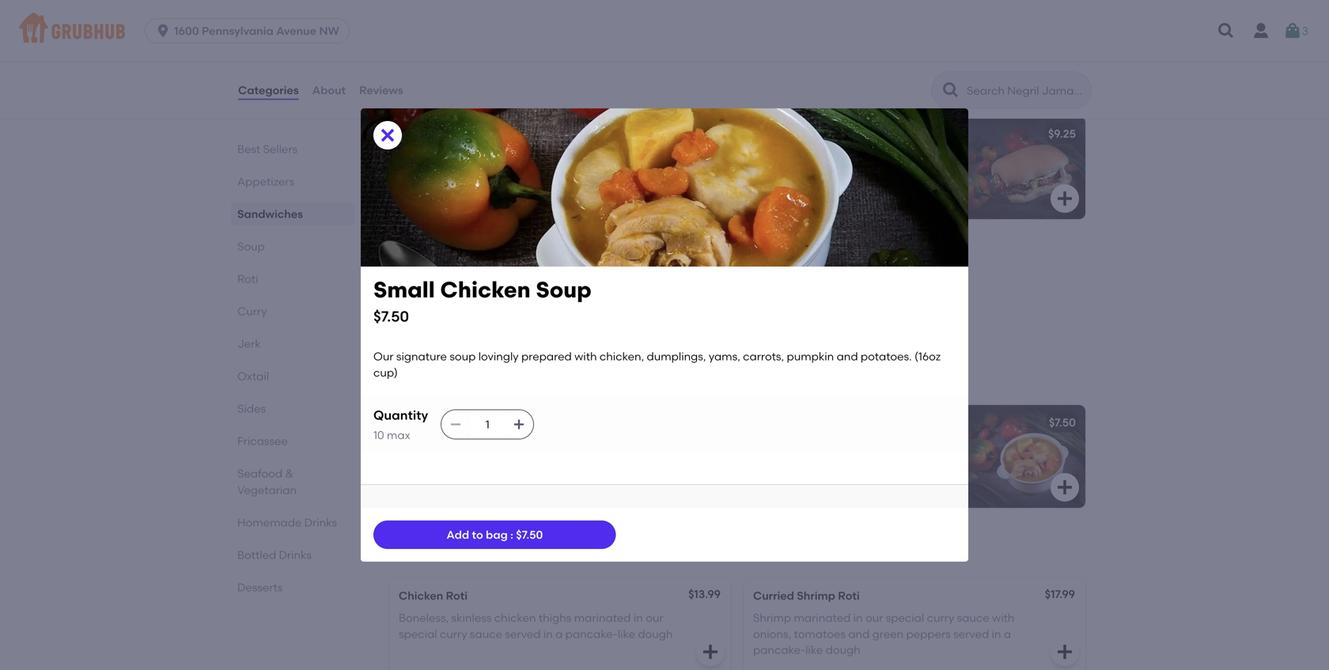 Task type: locate. For each thing, give the bounding box(es) containing it.
0 horizontal spatial special
[[399, 627, 437, 641]]

pancake- down thighs
[[565, 627, 618, 641]]

2 fillet from the left
[[854, 149, 877, 163]]

2 horizontal spatial prepared
[[753, 454, 804, 468]]

1 horizontal spatial our
[[399, 438, 419, 452]]

chicken inside small chicken soup $7.50
[[440, 276, 531, 303]]

roti up skinless
[[446, 589, 468, 602]]

sides
[[237, 402, 266, 415]]

shrimp up tomatoes on the right of page
[[797, 589, 836, 602]]

1 horizontal spatial served
[[954, 627, 989, 641]]

2 a from the left
[[1004, 627, 1011, 641]]

soup right seed at the top
[[536, 276, 592, 303]]

haddock up lettuce,
[[802, 149, 852, 163]]

marinated right thighs
[[574, 611, 631, 625]]

jerk for jerk
[[237, 337, 261, 351]]

0 horizontal spatial scotch
[[423, 197, 459, 211]]

roti up tomatoes on the right of page
[[838, 589, 860, 602]]

1 vertical spatial coco
[[399, 165, 426, 179]]

onions,
[[753, 627, 791, 641]]

marinated inside 'shrimp marinated in our special curry sauce with onions, tomatoes and green peppers served in a pancake-like dough'
[[794, 611, 851, 625]]

dumplings, inside 'our signature soup lovingly prepared with chicken, dumplings, yams, carrots, pumpkin and potatoes. (32oz cup)'
[[524, 454, 584, 468]]

1 horizontal spatial marinated
[[794, 611, 851, 625]]

a inside boneless, skinless chicken thighs marinated in our special curry sauce served in a pancake-like dough
[[556, 627, 563, 641]]

our
[[373, 350, 394, 363], [399, 438, 419, 452], [753, 438, 773, 452]]

10
[[373, 428, 384, 442]]

shrimp up onions,
[[753, 611, 791, 625]]

sauce
[[399, 181, 431, 195], [957, 611, 990, 625], [470, 627, 502, 641]]

sandwiches down appetizers
[[237, 207, 303, 221]]

1 haddock from the left
[[448, 149, 497, 163]]

sandwich up fish
[[492, 127, 545, 140]]

bottled
[[237, 548, 276, 562]]

0 vertical spatial shrimp
[[797, 589, 836, 602]]

drinks down "homemade drinks"
[[279, 548, 312, 562]]

coco up 'cheese,'
[[916, 149, 943, 163]]

0 horizontal spatial carrots,
[[433, 470, 474, 484]]

0 horizontal spatial sandwich
[[426, 243, 479, 257]]

svg image inside main navigation navigation
[[1217, 21, 1236, 40]]

1 vertical spatial curry
[[440, 627, 467, 641]]

breaded haddock fish fillet on our coco bread with our escoveitch sauce (onions, peppers, allspice), and scotch bonnet pepper aioli.
[[399, 149, 580, 211]]

0 vertical spatial $7.50
[[373, 308, 409, 325]]

2 horizontal spatial potatoes.
[[861, 350, 912, 363]]

0 vertical spatial dough
[[638, 627, 673, 641]]

bread
[[428, 165, 461, 179], [753, 165, 786, 179], [483, 298, 515, 311]]

dough
[[638, 627, 673, 641], [826, 643, 861, 657]]

skinless
[[451, 611, 492, 625]]

potatoes.
[[861, 350, 912, 363], [399, 486, 450, 500], [753, 486, 804, 500]]

bonnet down the peppers,
[[462, 197, 500, 211]]

curried shrimp roti
[[753, 589, 860, 602]]

escovitched fish sandwich
[[399, 127, 545, 140]]

1 horizontal spatial carrots,
[[743, 350, 784, 363]]

0 vertical spatial coco
[[916, 149, 943, 163]]

fish
[[468, 127, 489, 140], [753, 127, 775, 140]]

2 horizontal spatial $7.50
[[1049, 416, 1076, 429]]

0 horizontal spatial yams,
[[399, 470, 430, 484]]

scotch down lettuce,
[[798, 181, 834, 195]]

homemade drinks
[[237, 516, 337, 529]]

fish
[[500, 149, 518, 163]]

0 horizontal spatial shrimp
[[753, 611, 791, 625]]

:
[[510, 528, 513, 542]]

haddock inside breaded haddock fillet on our coco bread with lettuce, swiss cheese, and our scotch bonnet aioli.
[[802, 149, 852, 163]]

on up escoveitch
[[546, 149, 560, 163]]

0 vertical spatial special
[[886, 611, 924, 625]]

2 horizontal spatial chicken,
[[832, 454, 876, 468]]

0 horizontal spatial fish
[[468, 127, 489, 140]]

2 $9.25 from the left
[[1048, 127, 1076, 140]]

2 horizontal spatial sandwich
[[777, 127, 831, 140]]

1600 pennsylvania avenue nw button
[[145, 18, 356, 44]]

1 fish from the left
[[468, 127, 489, 140]]

1 horizontal spatial chicken,
[[600, 350, 644, 363]]

jerk for jerk sandwich
[[399, 243, 423, 257]]

haddock down escovitched fish sandwich
[[448, 149, 497, 163]]

dumplings,
[[647, 350, 706, 363], [524, 454, 584, 468], [879, 454, 938, 468]]

0 horizontal spatial jerk
[[237, 337, 261, 351]]

1 vertical spatial pancake-
[[753, 643, 806, 657]]

1 horizontal spatial sauce
[[470, 627, 502, 641]]

1 horizontal spatial fillet
[[854, 149, 877, 163]]

drinks
[[304, 516, 337, 529], [279, 548, 312, 562]]

0 horizontal spatial like
[[618, 627, 635, 641]]

drinks for bottled drinks
[[279, 548, 312, 562]]

0 horizontal spatial bread
[[428, 165, 461, 179]]

1 horizontal spatial $7.50
[[516, 528, 543, 542]]

sandwich up jerk
[[426, 243, 479, 257]]

2 vertical spatial coco
[[453, 298, 480, 311]]

svg image for boneless, skinless chicken thighs marinated in our special curry sauce served in a pancake-like dough
[[701, 642, 720, 661]]

pancake- inside 'shrimp marinated in our special curry sauce with onions, tomatoes and green peppers served in a pancake-like dough'
[[753, 643, 806, 657]]

1 horizontal spatial bread
[[483, 298, 515, 311]]

3 button
[[1283, 17, 1309, 45]]

0 horizontal spatial potatoes.
[[399, 486, 450, 500]]

1 horizontal spatial jerk
[[399, 243, 423, 257]]

2 marinated from the left
[[794, 611, 851, 625]]

1 vertical spatial drinks
[[279, 548, 312, 562]]

carrots,
[[743, 350, 784, 363], [433, 470, 474, 484], [788, 470, 829, 484]]

0 vertical spatial chicken
[[440, 276, 531, 303]]

sandwich up lettuce,
[[777, 127, 831, 140]]

peppers,
[[478, 181, 526, 195]]

1 vertical spatial sandwiches
[[237, 207, 303, 221]]

our inside 'shrimp marinated in our special curry sauce with onions, tomatoes and green peppers served in a pancake-like dough'
[[866, 611, 883, 625]]

sellers
[[263, 142, 298, 156]]

curry up peppers
[[927, 611, 954, 625]]

best sellers
[[237, 142, 298, 156]]

coco down 'poppy'
[[453, 298, 480, 311]]

$9.25 for breaded haddock fish fillet on our coco bread with our escoveitch sauce (onions, peppers, allspice), and scotch bonnet pepper aioli.
[[694, 127, 722, 140]]

marinated
[[574, 611, 631, 625], [794, 611, 851, 625]]

1 horizontal spatial aioli.
[[878, 181, 903, 195]]

carrots, inside 'our signature soup lovingly prepared with chicken, dumplings, yams, carrots, pumpkin and potatoes. (32oz cup)'
[[433, 470, 474, 484]]

homemade
[[237, 516, 302, 529]]

1 vertical spatial chicken
[[494, 611, 536, 625]]

chicken inside boneless jerk chicken thigh and lettuce with poppy seed dressing inside our coco bread
[[470, 266, 512, 279]]

0 horizontal spatial marinated
[[574, 611, 631, 625]]

and inside 'our signature soup lovingly prepared with chicken, dumplings, yams, carrots, pumpkin and potatoes. (32oz cup)'
[[527, 470, 548, 484]]

bonnet
[[836, 181, 875, 195], [462, 197, 500, 211]]

0 horizontal spatial dough
[[638, 627, 673, 641]]

1 breaded from the left
[[399, 149, 445, 163]]

1 horizontal spatial a
[[1004, 627, 1011, 641]]

2 vertical spatial sauce
[[470, 627, 502, 641]]

special
[[886, 611, 924, 625], [399, 627, 437, 641]]

like
[[618, 627, 635, 641], [806, 643, 823, 657]]

0 horizontal spatial chicken,
[[477, 454, 522, 468]]

with inside breaded haddock fillet on our coco bread with lettuce, swiss cheese, and our scotch bonnet aioli.
[[788, 165, 811, 179]]

fillet
[[521, 149, 544, 163], [854, 149, 877, 163]]

prepared inside 'our signature soup lovingly prepared with chicken, dumplings, yams, carrots, pumpkin and potatoes. (32oz cup)'
[[399, 454, 449, 468]]

breaded inside breaded haddock fish fillet on our coco bread with our escoveitch sauce (onions, peppers, allspice), and scotch bonnet pepper aioli.
[[399, 149, 445, 163]]

chicken for skinless
[[494, 611, 536, 625]]

a inside 'shrimp marinated in our special curry sauce with onions, tomatoes and green peppers served in a pancake-like dough'
[[1004, 627, 1011, 641]]

&
[[285, 467, 294, 480]]

$7.50
[[373, 308, 409, 325], [1049, 416, 1076, 429], [516, 528, 543, 542]]

sandwich for breaded haddock fillet on our coco bread with lettuce, swiss cheese, and our scotch bonnet aioli.
[[777, 127, 831, 140]]

0 vertical spatial sandwiches
[[386, 79, 487, 99]]

fillet up escoveitch
[[521, 149, 544, 163]]

bonnet down swiss
[[836, 181, 875, 195]]

special inside 'shrimp marinated in our special curry sauce with onions, tomatoes and green peppers served in a pancake-like dough'
[[886, 611, 924, 625]]

bread inside breaded haddock fillet on our coco bread with lettuce, swiss cheese, and our scotch bonnet aioli.
[[753, 165, 786, 179]]

pancake- down onions,
[[753, 643, 806, 657]]

1 on from the left
[[546, 149, 560, 163]]

chicken for small
[[440, 276, 531, 303]]

0 horizontal spatial sandwiches
[[237, 207, 303, 221]]

1 vertical spatial bonnet
[[462, 197, 500, 211]]

0 horizontal spatial aioli.
[[545, 197, 570, 211]]

chicken
[[470, 266, 512, 279], [494, 611, 536, 625]]

add to bag : $7.50
[[447, 528, 543, 542]]

0 vertical spatial (16oz
[[915, 350, 941, 363]]

0 vertical spatial drinks
[[304, 516, 337, 529]]

curry inside boneless, skinless chicken thighs marinated in our special curry sauce served in a pancake-like dough
[[440, 627, 467, 641]]

0 horizontal spatial haddock
[[448, 149, 497, 163]]

fish sandwich
[[753, 127, 831, 140]]

quantity
[[373, 407, 428, 423]]

aioli. down 'cheese,'
[[878, 181, 903, 195]]

breaded inside breaded haddock fillet on our coco bread with lettuce, swiss cheese, and our scotch bonnet aioli.
[[753, 149, 800, 163]]

and
[[753, 181, 775, 195], [399, 197, 420, 211], [545, 266, 566, 279], [837, 350, 858, 363], [527, 470, 548, 484], [881, 470, 903, 484], [849, 627, 870, 641]]

0 horizontal spatial $7.50
[[373, 308, 409, 325]]

bread down fish sandwich
[[753, 165, 786, 179]]

svg image inside '1600 pennsylvania avenue nw' button
[[155, 23, 171, 39]]

1 marinated from the left
[[574, 611, 631, 625]]

jerk down "curry"
[[237, 337, 261, 351]]

scotch
[[798, 181, 834, 195], [423, 197, 459, 211]]

0 horizontal spatial pancake-
[[565, 627, 618, 641]]

2 horizontal spatial our
[[753, 438, 773, 452]]

0 horizontal spatial bonnet
[[462, 197, 500, 211]]

and inside 'shrimp marinated in our special curry sauce with onions, tomatoes and green peppers served in a pancake-like dough'
[[849, 627, 870, 641]]

$9.25
[[694, 127, 722, 140], [1048, 127, 1076, 140]]

shrimp
[[797, 589, 836, 602], [753, 611, 791, 625]]

chicken up 'poppy'
[[470, 266, 512, 279]]

cheese,
[[888, 165, 929, 179]]

with
[[464, 165, 486, 179], [788, 165, 811, 179], [439, 282, 462, 295], [575, 350, 597, 363], [452, 454, 474, 468], [806, 454, 829, 468], [992, 611, 1015, 625]]

curry down skinless
[[440, 627, 467, 641]]

breaded for bread
[[753, 149, 800, 163]]

2 horizontal spatial bread
[[753, 165, 786, 179]]

1 horizontal spatial special
[[886, 611, 924, 625]]

1600 pennsylvania avenue nw
[[174, 24, 339, 38]]

svg image for breaded haddock fillet on our coco bread with lettuce, swiss cheese, and our scotch bonnet aioli.
[[1056, 189, 1075, 208]]

0 vertical spatial curry
[[927, 611, 954, 625]]

bonnet inside breaded haddock fillet on our coco bread with lettuce, swiss cheese, and our scotch bonnet aioli.
[[836, 181, 875, 195]]

bread up (onions,
[[428, 165, 461, 179]]

marinated up tomatoes on the right of page
[[794, 611, 851, 625]]

0 horizontal spatial curry
[[440, 627, 467, 641]]

svg image
[[1283, 21, 1302, 40], [155, 23, 171, 39], [378, 126, 397, 145], [450, 418, 462, 431], [513, 418, 526, 431], [701, 478, 720, 497]]

a down thighs
[[556, 627, 563, 641]]

1 vertical spatial chicken
[[433, 416, 478, 429]]

Search Negril Jamaican Eatery - DC search field
[[965, 83, 1086, 98]]

with inside 'shrimp marinated in our special curry sauce with onions, tomatoes and green peppers served in a pancake-like dough'
[[992, 611, 1015, 625]]

1 vertical spatial aioli.
[[545, 197, 570, 211]]

breaded down fish sandwich
[[753, 149, 800, 163]]

1 horizontal spatial fish
[[753, 127, 775, 140]]

1 a from the left
[[556, 627, 563, 641]]

cup)
[[373, 366, 398, 379], [484, 486, 508, 500], [836, 486, 860, 500]]

1 horizontal spatial bonnet
[[836, 181, 875, 195]]

fish sandwich image
[[967, 116, 1086, 219]]

2 horizontal spatial carrots,
[[788, 470, 829, 484]]

a
[[556, 627, 563, 641], [1004, 627, 1011, 641]]

special down boneless,
[[399, 627, 437, 641]]

coco down escovitched
[[399, 165, 426, 179]]

1 served from the left
[[505, 627, 541, 641]]

breaded
[[399, 149, 445, 163], [753, 149, 800, 163]]

1 vertical spatial scotch
[[423, 197, 459, 211]]

2 breaded from the left
[[753, 149, 800, 163]]

1 horizontal spatial curry
[[927, 611, 954, 625]]

max
[[387, 428, 410, 442]]

1 vertical spatial dough
[[826, 643, 861, 657]]

0 horizontal spatial sauce
[[399, 181, 431, 195]]

jerk up boneless
[[399, 243, 423, 257]]

aioli. down "allspice)," on the left of the page
[[545, 197, 570, 211]]

2 served from the left
[[954, 627, 989, 641]]

escovitched
[[399, 127, 465, 140]]

1 vertical spatial shrimp
[[753, 611, 791, 625]]

sandwiches up escovitched
[[386, 79, 487, 99]]

1 vertical spatial sauce
[[957, 611, 990, 625]]

0 vertical spatial jerk
[[399, 243, 423, 257]]

search icon image
[[942, 81, 961, 100]]

jerk
[[399, 243, 423, 257], [237, 337, 261, 351]]

in
[[634, 611, 643, 625], [853, 611, 863, 625], [543, 627, 553, 641], [992, 627, 1001, 641]]

pepper
[[503, 197, 542, 211]]

chicken left thighs
[[494, 611, 536, 625]]

1 horizontal spatial pancake-
[[753, 643, 806, 657]]

2 haddock from the left
[[802, 149, 852, 163]]

0 horizontal spatial fillet
[[521, 149, 544, 163]]

served
[[505, 627, 541, 641], [954, 627, 989, 641]]

signature inside 'our signature soup lovingly prepared with chicken, dumplings, yams, carrots, pumpkin and potatoes. (32oz cup)'
[[422, 438, 472, 452]]

chicken for jerk
[[470, 266, 512, 279]]

and inside boneless jerk chicken thigh and lettuce with poppy seed dressing inside our coco bread
[[545, 266, 566, 279]]

haddock
[[448, 149, 497, 163], [802, 149, 852, 163]]

0 vertical spatial our signature soup lovingly prepared with chicken, dumplings, yams, carrots, pumpkin and potatoes. (16oz cup)
[[373, 350, 944, 379]]

aioli.
[[878, 181, 903, 195], [545, 197, 570, 211]]

haddock inside breaded haddock fish fillet on our coco bread with our escoveitch sauce (onions, peppers, allspice), and scotch bonnet pepper aioli.
[[448, 149, 497, 163]]

roti up chicken roti
[[386, 541, 420, 561]]

2 horizontal spatial dumplings,
[[879, 454, 938, 468]]

0 horizontal spatial dumplings,
[[524, 454, 584, 468]]

0 vertical spatial pancake-
[[565, 627, 618, 641]]

1 vertical spatial (16oz
[[807, 486, 833, 500]]

svg image
[[1217, 21, 1236, 40], [701, 189, 720, 208], [1056, 189, 1075, 208], [1056, 478, 1075, 497], [701, 642, 720, 661], [1056, 642, 1075, 661]]

soup inside 'our signature soup lovingly prepared with chicken, dumplings, yams, carrots, pumpkin and potatoes. (32oz cup)'
[[475, 438, 501, 452]]

1 horizontal spatial breaded
[[753, 149, 800, 163]]

drinks right homemade
[[304, 516, 337, 529]]

categories button
[[237, 62, 300, 119]]

served down thighs
[[505, 627, 541, 641]]

served inside boneless, skinless chicken thighs marinated in our special curry sauce served in a pancake-like dough
[[505, 627, 541, 641]]

0 vertical spatial aioli.
[[878, 181, 903, 195]]

1 horizontal spatial sandwiches
[[386, 79, 487, 99]]

1 horizontal spatial potatoes.
[[753, 486, 804, 500]]

poppy
[[464, 282, 499, 295]]

avenue
[[276, 24, 317, 38]]

1 vertical spatial special
[[399, 627, 437, 641]]

sandwich
[[492, 127, 545, 140], [777, 127, 831, 140], [426, 243, 479, 257]]

bread down seed at the top
[[483, 298, 515, 311]]

served right peppers
[[954, 627, 989, 641]]

3
[[1302, 24, 1309, 37]]

0 vertical spatial like
[[618, 627, 635, 641]]

on inside breaded haddock fish fillet on our coco bread with our escoveitch sauce (onions, peppers, allspice), and scotch bonnet pepper aioli.
[[546, 149, 560, 163]]

seafood
[[237, 467, 283, 480]]

1 $9.25 from the left
[[694, 127, 722, 140]]

coco inside boneless jerk chicken thigh and lettuce with poppy seed dressing inside our coco bread
[[453, 298, 480, 311]]

breaded down escovitched
[[399, 149, 445, 163]]

special up green
[[886, 611, 924, 625]]

on
[[546, 149, 560, 163], [880, 149, 893, 163]]

0 horizontal spatial breaded
[[399, 149, 445, 163]]

signature
[[396, 350, 447, 363], [422, 438, 472, 452], [776, 438, 827, 452]]

svg image for breaded haddock fish fillet on our coco bread with our escoveitch sauce (onions, peppers, allspice), and scotch bonnet pepper aioli.
[[701, 189, 720, 208]]

our
[[563, 149, 580, 163], [896, 149, 914, 163], [489, 165, 506, 179], [777, 181, 795, 195], [433, 298, 450, 311], [646, 611, 664, 625], [866, 611, 883, 625]]

dough inside 'shrimp marinated in our special curry sauce with onions, tomatoes and green peppers served in a pancake-like dough'
[[826, 643, 861, 657]]

reviews button
[[358, 62, 404, 119]]

our inside 'our signature soup lovingly prepared with chicken, dumplings, yams, carrots, pumpkin and potatoes. (32oz cup)'
[[399, 438, 419, 452]]

chicken inside boneless, skinless chicken thighs marinated in our special curry sauce served in a pancake-like dough
[[494, 611, 536, 625]]

scotch down (onions,
[[423, 197, 459, 211]]

1 horizontal spatial dough
[[826, 643, 861, 657]]

1 horizontal spatial sandwich
[[492, 127, 545, 140]]

1 fillet from the left
[[521, 149, 544, 163]]

svg image for shrimp marinated in our special curry sauce with onions, tomatoes and green peppers served in a pancake-like dough
[[1056, 642, 1075, 661]]

(16oz
[[915, 350, 941, 363], [807, 486, 833, 500]]

marinated inside boneless, skinless chicken thighs marinated in our special curry sauce served in a pancake-like dough
[[574, 611, 631, 625]]

1 horizontal spatial scotch
[[798, 181, 834, 195]]

1 horizontal spatial haddock
[[802, 149, 852, 163]]

0 vertical spatial chicken
[[470, 266, 512, 279]]

fillet up swiss
[[854, 149, 877, 163]]

on up swiss
[[880, 149, 893, 163]]

2 fish from the left
[[753, 127, 775, 140]]

aioli. inside breaded haddock fillet on our coco bread with lettuce, swiss cheese, and our scotch bonnet aioli.
[[878, 181, 903, 195]]

potatoes. inside 'our signature soup lovingly prepared with chicken, dumplings, yams, carrots, pumpkin and potatoes. (32oz cup)'
[[399, 486, 450, 500]]

1 vertical spatial jerk
[[237, 337, 261, 351]]

shrimp marinated in our special curry sauce with onions, tomatoes and green peppers served in a pancake-like dough
[[753, 611, 1015, 657]]

2 on from the left
[[880, 149, 893, 163]]

a right peppers
[[1004, 627, 1011, 641]]

with inside 'our signature soup lovingly prepared with chicken, dumplings, yams, carrots, pumpkin and potatoes. (32oz cup)'
[[452, 454, 474, 468]]

dressing
[[530, 282, 575, 295]]

roti
[[237, 272, 258, 286], [386, 541, 420, 561], [446, 589, 468, 602], [838, 589, 860, 602]]



Task type: describe. For each thing, give the bounding box(es) containing it.
vegetarian
[[237, 483, 297, 497]]

soup inside small chicken soup $7.50
[[536, 276, 592, 303]]

1 horizontal spatial prepared
[[521, 350, 572, 363]]

bread inside boneless jerk chicken thigh and lettuce with poppy seed dressing inside our coco bread
[[483, 298, 515, 311]]

appetizers
[[237, 175, 294, 188]]

boneless jerk chicken thigh and lettuce with poppy seed dressing inside our coco bread
[[399, 266, 575, 311]]

boneless,
[[399, 611, 449, 625]]

Input item quantity number field
[[470, 410, 505, 439]]

boneless, skinless chicken thighs marinated in our special curry sauce served in a pancake-like dough
[[399, 611, 673, 641]]

soup up quantity at bottom left
[[386, 368, 428, 388]]

2 vertical spatial chicken
[[399, 589, 443, 602]]

1 horizontal spatial shrimp
[[797, 589, 836, 602]]

about button
[[311, 62, 347, 119]]

$17.99
[[1045, 587, 1075, 601]]

chicken, inside 'our signature soup lovingly prepared with chicken, dumplings, yams, carrots, pumpkin and potatoes. (32oz cup)'
[[477, 454, 522, 468]]

and inside breaded haddock fish fillet on our coco bread with our escoveitch sauce (onions, peppers, allspice), and scotch bonnet pepper aioli.
[[399, 197, 420, 211]]

green
[[872, 627, 904, 641]]

thigh
[[515, 266, 542, 279]]

peppers
[[906, 627, 951, 641]]

cup) inside 'our signature soup lovingly prepared with chicken, dumplings, yams, carrots, pumpkin and potatoes. (32oz cup)'
[[484, 486, 508, 500]]

2 horizontal spatial yams,
[[753, 470, 785, 484]]

sauce inside 'shrimp marinated in our special curry sauce with onions, tomatoes and green peppers served in a pancake-like dough'
[[957, 611, 990, 625]]

jerk sandwich
[[399, 243, 479, 257]]

1 horizontal spatial dumplings,
[[647, 350, 706, 363]]

large chicken soup image
[[612, 405, 731, 508]]

lovingly inside 'our signature soup lovingly prepared with chicken, dumplings, yams, carrots, pumpkin and potatoes. (32oz cup)'
[[504, 438, 544, 452]]

yams, inside 'our signature soup lovingly prepared with chicken, dumplings, yams, carrots, pumpkin and potatoes. (32oz cup)'
[[399, 470, 430, 484]]

haddock for with
[[448, 149, 497, 163]]

aioli. inside breaded haddock fish fillet on our coco bread with our escoveitch sauce (onions, peppers, allspice), and scotch bonnet pepper aioli.
[[545, 197, 570, 211]]

inside
[[399, 298, 430, 311]]

special inside boneless, skinless chicken thighs marinated in our special curry sauce served in a pancake-like dough
[[399, 627, 437, 641]]

sandwich for boneless jerk chicken thigh and lettuce with poppy seed dressing inside our coco bread
[[426, 243, 479, 257]]

best
[[237, 142, 260, 156]]

seafood & vegetarian
[[237, 467, 297, 497]]

nw
[[319, 24, 339, 38]]

fricassee
[[237, 434, 288, 448]]

main navigation navigation
[[0, 0, 1329, 62]]

fillet inside breaded haddock fillet on our coco bread with lettuce, swiss cheese, and our scotch bonnet aioli.
[[854, 149, 877, 163]]

and inside breaded haddock fillet on our coco bread with lettuce, swiss cheese, and our scotch bonnet aioli.
[[753, 181, 775, 195]]

quantity 10 max
[[373, 407, 428, 442]]

swiss
[[857, 165, 885, 179]]

small
[[373, 276, 435, 303]]

chicken roti
[[399, 589, 468, 602]]

breaded haddock fillet on our coco bread with lettuce, swiss cheese, and our scotch bonnet aioli.
[[753, 149, 943, 195]]

large
[[399, 416, 430, 429]]

$7.50 inside small chicken soup $7.50
[[373, 308, 409, 325]]

bottled drinks
[[237, 548, 312, 562]]

reviews
[[359, 83, 403, 97]]

scotch inside breaded haddock fish fillet on our coco bread with our escoveitch sauce (onions, peppers, allspice), and scotch bonnet pepper aioli.
[[423, 197, 459, 211]]

2 vertical spatial $7.50
[[516, 528, 543, 542]]

oxtail
[[237, 370, 269, 383]]

escovitched fish sandwich image
[[612, 116, 731, 219]]

like inside 'shrimp marinated in our special curry sauce with onions, tomatoes and green peppers served in a pancake-like dough'
[[806, 643, 823, 657]]

pennsylvania
[[202, 24, 274, 38]]

$9.25 for breaded haddock fillet on our coco bread with lettuce, swiss cheese, and our scotch bonnet aioli.
[[1048, 127, 1076, 140]]

coco inside breaded haddock fillet on our coco bread with lettuce, swiss cheese, and our scotch bonnet aioli.
[[916, 149, 943, 163]]

curry inside 'shrimp marinated in our special curry sauce with onions, tomatoes and green peppers served in a pancake-like dough'
[[927, 611, 954, 625]]

soup up 'our signature soup lovingly prepared with chicken, dumplings, yams, carrots, pumpkin and potatoes. (32oz cup)'
[[480, 416, 508, 429]]

(32oz
[[453, 486, 481, 500]]

$8.75
[[694, 243, 722, 257]]

our signature soup lovingly prepared with chicken, dumplings, yams, carrots, pumpkin and potatoes. (32oz cup)
[[399, 438, 584, 500]]

small chicken soup $7.50
[[373, 276, 592, 325]]

our inside boneless, skinless chicken thighs marinated in our special curry sauce served in a pancake-like dough
[[646, 611, 664, 625]]

fillet inside breaded haddock fish fillet on our coco bread with our escoveitch sauce (onions, peppers, allspice), and scotch bonnet pepper aioli.
[[521, 149, 544, 163]]

add
[[447, 528, 469, 542]]

coco inside breaded haddock fish fillet on our coco bread with our escoveitch sauce (onions, peppers, allspice), and scotch bonnet pepper aioli.
[[399, 165, 426, 179]]

roti up "curry"
[[237, 272, 258, 286]]

like inside boneless, skinless chicken thighs marinated in our special curry sauce served in a pancake-like dough
[[618, 627, 635, 641]]

categories
[[238, 83, 299, 97]]

pancake- inside boneless, skinless chicken thighs marinated in our special curry sauce served in a pancake-like dough
[[565, 627, 618, 641]]

to
[[472, 528, 483, 542]]

served inside 'shrimp marinated in our special curry sauce with onions, tomatoes and green peppers served in a pancake-like dough'
[[954, 627, 989, 641]]

0 horizontal spatial cup)
[[373, 366, 398, 379]]

scotch inside breaded haddock fillet on our coco bread with lettuce, swiss cheese, and our scotch bonnet aioli.
[[798, 181, 834, 195]]

tomatoes
[[794, 627, 846, 641]]

curried
[[753, 589, 794, 602]]

sauce inside boneless, skinless chicken thighs marinated in our special curry sauce served in a pancake-like dough
[[470, 627, 502, 641]]

svg image inside 3 button
[[1283, 21, 1302, 40]]

small chicken soup image
[[967, 405, 1086, 508]]

1 horizontal spatial (16oz
[[915, 350, 941, 363]]

large chicken soup
[[399, 416, 508, 429]]

bread inside breaded haddock fish fillet on our coco bread with our escoveitch sauce (onions, peppers, allspice), and scotch bonnet pepper aioli.
[[428, 165, 461, 179]]

lettuce,
[[814, 165, 854, 179]]

chicken for large
[[433, 416, 478, 429]]

shrimp inside 'shrimp marinated in our special curry sauce with onions, tomatoes and green peppers served in a pancake-like dough'
[[753, 611, 791, 625]]

0 horizontal spatial our
[[373, 350, 394, 363]]

with inside boneless jerk chicken thigh and lettuce with poppy seed dressing inside our coco bread
[[439, 282, 462, 295]]

sauce inside breaded haddock fish fillet on our coco bread with our escoveitch sauce (onions, peppers, allspice), and scotch bonnet pepper aioli.
[[399, 181, 431, 195]]

lettuce
[[399, 282, 436, 295]]

pumpkin inside 'our signature soup lovingly prepared with chicken, dumplings, yams, carrots, pumpkin and potatoes. (32oz cup)'
[[477, 470, 524, 484]]

breaded for coco
[[399, 149, 445, 163]]

1600
[[174, 24, 199, 38]]

jerk sandwich image
[[612, 232, 731, 335]]

1 horizontal spatial yams,
[[709, 350, 740, 363]]

bag
[[486, 528, 508, 542]]

allspice),
[[528, 181, 576, 195]]

(onions,
[[434, 181, 476, 195]]

haddock for lettuce,
[[802, 149, 852, 163]]

drinks for homemade drinks
[[304, 516, 337, 529]]

escoveitch
[[509, 165, 567, 179]]

$13.99
[[688, 587, 721, 601]]

on inside breaded haddock fillet on our coco bread with lettuce, swiss cheese, and our scotch bonnet aioli.
[[880, 149, 893, 163]]

dough inside boneless, skinless chicken thighs marinated in our special curry sauce served in a pancake-like dough
[[638, 627, 673, 641]]

1 vertical spatial our signature soup lovingly prepared with chicken, dumplings, yams, carrots, pumpkin and potatoes. (16oz cup)
[[753, 438, 938, 500]]

desserts
[[237, 581, 283, 594]]

bonnet inside breaded haddock fish fillet on our coco bread with our escoveitch sauce (onions, peppers, allspice), and scotch bonnet pepper aioli.
[[462, 197, 500, 211]]

soup up "curry"
[[237, 240, 265, 253]]

boneless
[[399, 266, 446, 279]]

jerk
[[449, 266, 468, 279]]

our inside boneless jerk chicken thigh and lettuce with poppy seed dressing inside our coco bread
[[433, 298, 450, 311]]

curry
[[237, 305, 267, 318]]

with inside breaded haddock fish fillet on our coco bread with our escoveitch sauce (onions, peppers, allspice), and scotch bonnet pepper aioli.
[[464, 165, 486, 179]]

0 horizontal spatial (16oz
[[807, 486, 833, 500]]

seed
[[501, 282, 527, 295]]

about
[[312, 83, 346, 97]]

thighs
[[539, 611, 572, 625]]

2 horizontal spatial cup)
[[836, 486, 860, 500]]



Task type: vqa. For each thing, say whether or not it's contained in the screenshot.
Shrimp inside the Shrimp marinated in our special curry sauce with onions, tomatoes and green peppers served in a pancake-like dough
yes



